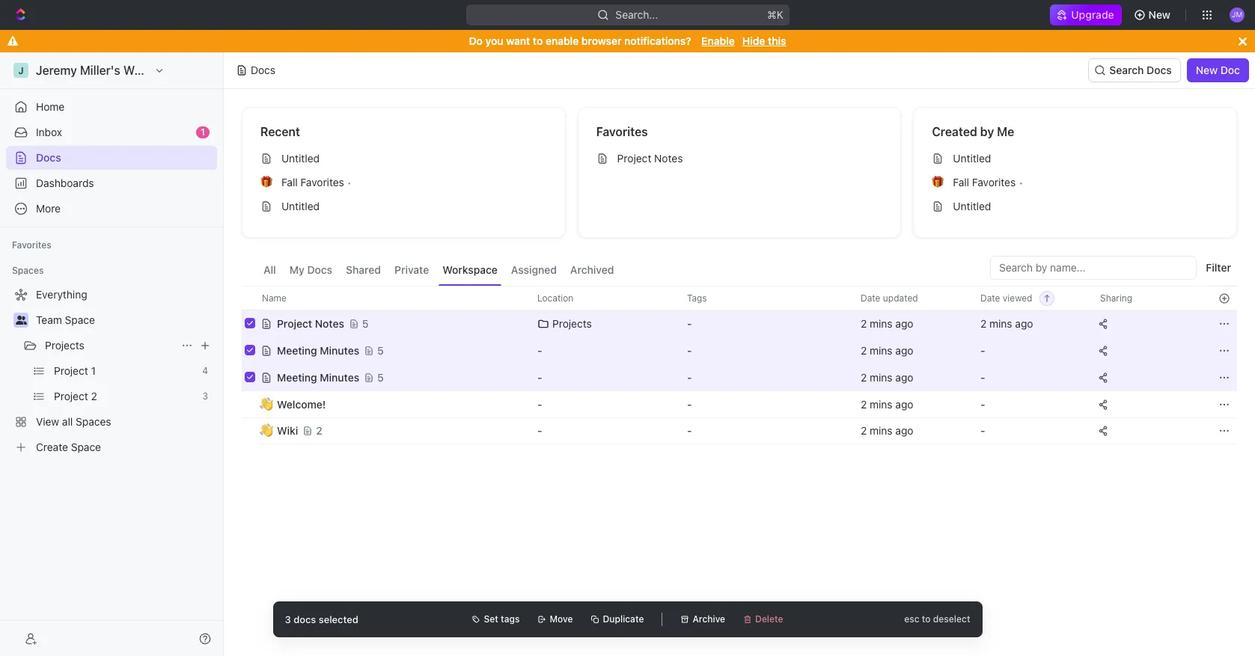 Task type: vqa. For each thing, say whether or not it's contained in the screenshot.
right Your
no



Task type: locate. For each thing, give the bounding box(es) containing it.
fall down recent on the top of page
[[281, 176, 298, 189]]

new for new doc
[[1196, 64, 1218, 76]]

6 row from the top
[[242, 416, 1237, 446]]

project 2 link
[[54, 385, 196, 409]]

home link
[[6, 95, 217, 119]]

project notes inside row
[[277, 317, 344, 330]]

table
[[242, 286, 1237, 446]]

5 row from the top
[[242, 391, 1237, 418]]

1 fall favorites • from the left
[[281, 176, 352, 189]]

fall favorites • for recent
[[281, 176, 352, 189]]

1 vertical spatial meeting minutes
[[277, 371, 359, 384]]

0 horizontal spatial fall
[[281, 176, 298, 189]]

0 vertical spatial space
[[65, 314, 95, 326]]

to right esc
[[922, 614, 931, 625]]

docs right 'search'
[[1147, 64, 1172, 76]]

1 horizontal spatial 🎁
[[932, 177, 944, 188]]

docs down inbox
[[36, 151, 61, 164]]

🎁 down recent on the top of page
[[261, 177, 272, 188]]

shared
[[346, 264, 381, 276]]

2 • from the left
[[1019, 176, 1024, 188]]

everything link
[[6, 283, 214, 307]]

1 🎁 from the left
[[261, 177, 272, 188]]

my docs
[[290, 264, 332, 276]]

favorites inside 'favorites' button
[[12, 240, 51, 251]]

docs up recent on the top of page
[[251, 64, 276, 76]]

all
[[264, 264, 276, 276]]

2 fall from the left
[[953, 176, 970, 189]]

1 vertical spatial workspace
[[443, 264, 498, 276]]

• for recent
[[347, 176, 352, 188]]

2 fall favorites • from the left
[[953, 176, 1024, 189]]

to
[[533, 34, 543, 47], [922, 614, 931, 625]]

fall favorites • down recent on the top of page
[[281, 176, 352, 189]]

meeting
[[277, 344, 317, 357], [277, 371, 317, 384]]

new doc button
[[1187, 58, 1249, 82]]

1 horizontal spatial 1
[[201, 127, 205, 138]]

Search by name... text field
[[999, 257, 1188, 279]]

all
[[62, 415, 73, 428]]

3 down 4
[[202, 391, 208, 402]]

fall favorites • for created by me
[[953, 176, 1024, 189]]

1
[[201, 127, 205, 138], [91, 365, 96, 377]]

row containing name
[[242, 286, 1237, 311]]

0 horizontal spatial project notes
[[277, 317, 344, 330]]

2 meeting from the top
[[277, 371, 317, 384]]

5 for third cell from the bottom of the page
[[362, 317, 369, 330]]

0 vertical spatial spaces
[[12, 265, 44, 276]]

1 horizontal spatial fall favorites •
[[953, 176, 1024, 189]]

docs right 'my'
[[307, 264, 332, 276]]

1 vertical spatial 3
[[285, 613, 291, 625]]

row containing wiki
[[242, 416, 1237, 446]]

projects
[[552, 317, 592, 330], [45, 339, 84, 352]]

fall
[[281, 176, 298, 189], [953, 176, 970, 189]]

tree inside sidebar 'navigation'
[[6, 283, 217, 460]]

project 2
[[54, 390, 97, 403]]

0 horizontal spatial workspace
[[123, 64, 185, 77]]

docs
[[294, 613, 316, 625]]

cell
[[242, 310, 258, 337], [242, 337, 258, 364], [242, 364, 258, 391]]

1 row from the top
[[242, 286, 1237, 311]]

projects down team space at the top
[[45, 339, 84, 352]]

new inside button
[[1149, 8, 1171, 21]]

minutes
[[320, 344, 359, 357], [320, 371, 359, 384]]

fall favorites • down by
[[953, 176, 1024, 189]]

all button
[[260, 256, 280, 286]]

archive
[[693, 614, 725, 625]]

0 horizontal spatial 1
[[91, 365, 96, 377]]

new button
[[1128, 3, 1180, 27]]

0 vertical spatial notes
[[654, 152, 683, 165]]

0 horizontal spatial fall favorites •
[[281, 176, 352, 189]]

0 vertical spatial 1
[[201, 127, 205, 138]]

search
[[1110, 64, 1144, 76]]

workspace
[[123, 64, 185, 77], [443, 264, 498, 276]]

mins
[[870, 317, 893, 330], [990, 317, 1013, 330], [870, 344, 893, 357], [870, 371, 893, 384], [870, 398, 893, 411], [870, 424, 893, 437]]

private button
[[391, 256, 433, 286]]

1 horizontal spatial notes
[[654, 152, 683, 165]]

search...
[[615, 8, 658, 21]]

1 inside tree
[[91, 365, 96, 377]]

space down view all spaces
[[71, 441, 101, 454]]

workspace right private at top left
[[443, 264, 498, 276]]

1 fall from the left
[[281, 176, 298, 189]]

0 vertical spatial minutes
[[320, 344, 359, 357]]

notes
[[654, 152, 683, 165], [315, 317, 344, 330]]

0 horizontal spatial notes
[[315, 317, 344, 330]]

team space
[[36, 314, 95, 326]]

1 horizontal spatial •
[[1019, 176, 1024, 188]]

0 horizontal spatial new
[[1149, 8, 1171, 21]]

🎁 down created
[[932, 177, 944, 188]]

date left the 'updated'
[[861, 292, 881, 304]]

1 date from the left
[[861, 292, 881, 304]]

0 horizontal spatial projects
[[45, 339, 84, 352]]

want
[[506, 34, 530, 47]]

workspace inside button
[[443, 264, 498, 276]]

create space
[[36, 441, 101, 454]]

everything
[[36, 288, 87, 301]]

2 date from the left
[[981, 292, 1001, 304]]

jeremy
[[36, 64, 77, 77]]

1 vertical spatial notes
[[315, 317, 344, 330]]

1 vertical spatial minutes
[[320, 371, 359, 384]]

set tags
[[484, 614, 520, 625]]

tags
[[687, 292, 707, 304]]

1 vertical spatial new
[[1196, 64, 1218, 76]]

space inside the 'team space' link
[[65, 314, 95, 326]]

new
[[1149, 8, 1171, 21], [1196, 64, 1218, 76]]

tags
[[501, 614, 520, 625]]

0 vertical spatial workspace
[[123, 64, 185, 77]]

date for date updated
[[861, 292, 881, 304]]

row
[[242, 286, 1237, 311], [242, 309, 1237, 339], [242, 336, 1237, 366], [242, 363, 1237, 393], [242, 391, 1237, 418], [242, 416, 1237, 446]]

new left doc
[[1196, 64, 1218, 76]]

⌘k
[[767, 8, 783, 21]]

untitled
[[281, 152, 320, 165], [953, 152, 991, 165], [281, 200, 320, 213], [953, 200, 991, 213]]

• for created by me
[[1019, 176, 1024, 188]]

0 vertical spatial meeting minutes
[[277, 344, 359, 357]]

untitled link
[[255, 147, 553, 171], [926, 147, 1225, 171], [255, 195, 553, 219], [926, 195, 1225, 219]]

spaces down 'favorites' button
[[12, 265, 44, 276]]

my
[[290, 264, 305, 276]]

1 meeting minutes from the top
[[277, 344, 359, 357]]

0 vertical spatial 5
[[362, 317, 369, 330]]

1 horizontal spatial 3
[[285, 613, 291, 625]]

workspace right miller's
[[123, 64, 185, 77]]

2 meeting minutes from the top
[[277, 371, 359, 384]]

fall down created
[[953, 176, 970, 189]]

1 horizontal spatial projects
[[552, 317, 592, 330]]

1 vertical spatial 1
[[91, 365, 96, 377]]

3 inside tree
[[202, 391, 208, 402]]

meeting minutes
[[277, 344, 359, 357], [277, 371, 359, 384]]

date
[[861, 292, 881, 304], [981, 292, 1001, 304]]

projects inside tree
[[45, 339, 84, 352]]

0 vertical spatial projects
[[552, 317, 592, 330]]

dashboards
[[36, 177, 94, 189]]

search docs
[[1110, 64, 1172, 76]]

0 horizontal spatial spaces
[[12, 265, 44, 276]]

0 horizontal spatial •
[[347, 176, 352, 188]]

space inside "create space" link
[[71, 441, 101, 454]]

deselect
[[933, 614, 971, 625]]

minutes for third cell
[[320, 371, 359, 384]]

1 cell from the top
[[242, 310, 258, 337]]

row containing project notes
[[242, 309, 1237, 339]]

user group image
[[15, 316, 27, 325]]

space for team space
[[65, 314, 95, 326]]

projects down location
[[552, 317, 592, 330]]

fall favorites •
[[281, 176, 352, 189], [953, 176, 1024, 189]]

upgrade
[[1072, 8, 1114, 21]]

3
[[202, 391, 208, 402], [285, 613, 291, 625]]

private
[[395, 264, 429, 276]]

tree
[[6, 283, 217, 460]]

1 vertical spatial spaces
[[76, 415, 111, 428]]

0 vertical spatial meeting
[[277, 344, 317, 357]]

2 🎁 from the left
[[932, 177, 944, 188]]

1 horizontal spatial fall
[[953, 176, 970, 189]]

date left viewed at the right
[[981, 292, 1001, 304]]

0 vertical spatial new
[[1149, 8, 1171, 21]]

1 horizontal spatial new
[[1196, 64, 1218, 76]]

to right want
[[533, 34, 543, 47]]

2 row from the top
[[242, 309, 1237, 339]]

jm
[[1232, 10, 1243, 19]]

welcome!
[[277, 398, 326, 411]]

space for create space
[[71, 441, 101, 454]]

new up search docs
[[1149, 8, 1171, 21]]

name
[[262, 292, 287, 304]]

meeting minutes for third cell
[[277, 371, 359, 384]]

1 horizontal spatial to
[[922, 614, 931, 625]]

1 horizontal spatial date
[[981, 292, 1001, 304]]

ago
[[896, 317, 914, 330], [1015, 317, 1033, 330], [896, 344, 914, 357], [896, 371, 914, 384], [896, 398, 914, 411], [896, 424, 914, 437]]

team
[[36, 314, 62, 326]]

favorites
[[596, 125, 648, 138], [301, 176, 344, 189], [972, 176, 1016, 189], [12, 240, 51, 251]]

0 horizontal spatial 🎁
[[261, 177, 272, 188]]

jeremy miller's workspace, , element
[[13, 63, 28, 78]]

tree containing everything
[[6, 283, 217, 460]]

1 vertical spatial project notes
[[277, 317, 344, 330]]

meeting for third cell
[[277, 371, 317, 384]]

0 vertical spatial project notes
[[617, 152, 683, 165]]

duplicate
[[603, 614, 644, 625]]

1 horizontal spatial workspace
[[443, 264, 498, 276]]

-
[[687, 317, 692, 330], [538, 344, 542, 357], [687, 344, 692, 357], [981, 344, 986, 357], [538, 371, 542, 384], [687, 371, 692, 384], [981, 371, 986, 384], [538, 398, 542, 411], [687, 398, 692, 411], [981, 398, 986, 411], [538, 424, 542, 437], [687, 424, 692, 437], [981, 424, 986, 437]]

3 for 3
[[202, 391, 208, 402]]

2 minutes from the top
[[320, 371, 359, 384]]

0 vertical spatial to
[[533, 34, 543, 47]]

1 vertical spatial projects
[[45, 339, 84, 352]]

new inside button
[[1196, 64, 1218, 76]]

notes inside row
[[315, 317, 344, 330]]

space
[[65, 314, 95, 326], [71, 441, 101, 454]]

0 horizontal spatial 3
[[202, 391, 208, 402]]

project notes
[[617, 152, 683, 165], [277, 317, 344, 330]]

5 for second cell from the top of the page
[[377, 344, 384, 357]]

1 vertical spatial 5
[[377, 344, 384, 357]]

workspace button
[[439, 256, 501, 286]]

project 1 link
[[54, 359, 196, 383]]

2 vertical spatial 5
[[377, 371, 384, 384]]

filter
[[1206, 261, 1231, 274]]

spaces inside tree
[[76, 415, 111, 428]]

0 horizontal spatial date
[[861, 292, 881, 304]]

1 horizontal spatial spaces
[[76, 415, 111, 428]]

0 vertical spatial 3
[[202, 391, 208, 402]]

1 vertical spatial to
[[922, 614, 931, 625]]

tab list
[[260, 256, 618, 286]]

miller's
[[80, 64, 120, 77]]

1 • from the left
[[347, 176, 352, 188]]

1 meeting from the top
[[277, 344, 317, 357]]

this
[[768, 34, 786, 47]]

🎁
[[261, 177, 272, 188], [932, 177, 944, 188]]

1 minutes from the top
[[320, 344, 359, 357]]

1 vertical spatial meeting
[[277, 371, 317, 384]]

1 vertical spatial space
[[71, 441, 101, 454]]

3 left the docs
[[285, 613, 291, 625]]

sharing
[[1100, 292, 1133, 304]]

spaces right all
[[76, 415, 111, 428]]

space right 'team'
[[65, 314, 95, 326]]



Task type: describe. For each thing, give the bounding box(es) containing it.
view all spaces
[[36, 415, 111, 428]]

upgrade link
[[1051, 4, 1122, 25]]

duplicate button
[[585, 611, 650, 629]]

meeting for second cell from the top of the page
[[277, 344, 317, 357]]

create space link
[[6, 436, 214, 460]]

🎁 for created by me
[[932, 177, 944, 188]]

1 horizontal spatial project notes
[[617, 152, 683, 165]]

notifications?
[[624, 34, 691, 47]]

viewed
[[1003, 292, 1033, 304]]

3 row from the top
[[242, 336, 1237, 366]]

esc
[[905, 614, 920, 625]]

docs inside button
[[1147, 64, 1172, 76]]

date updated
[[861, 292, 918, 304]]

new for new
[[1149, 8, 1171, 21]]

row containing welcome!
[[242, 391, 1237, 418]]

date viewed
[[981, 292, 1033, 304]]

view all spaces link
[[6, 410, 214, 434]]

browser
[[582, 34, 622, 47]]

assigned button
[[507, 256, 561, 286]]

fall for recent
[[281, 176, 298, 189]]

2 inside project 2 link
[[91, 390, 97, 403]]

🎁 for recent
[[261, 177, 272, 188]]

inbox
[[36, 126, 62, 138]]

set tags button
[[466, 611, 526, 629]]

assigned
[[511, 264, 557, 276]]

selected
[[319, 613, 359, 625]]

date updated button
[[852, 287, 927, 310]]

archived
[[570, 264, 614, 276]]

date viewed button
[[972, 287, 1055, 310]]

projects link
[[45, 334, 175, 358]]

view
[[36, 415, 59, 428]]

projects inside row
[[552, 317, 592, 330]]

wiki
[[277, 424, 298, 437]]

favorites button
[[6, 237, 57, 255]]

3 docs selected
[[285, 613, 359, 625]]

3 for 3 docs selected
[[285, 613, 291, 625]]

move button
[[532, 611, 579, 629]]

set
[[484, 614, 498, 625]]

move
[[550, 614, 573, 625]]

2 cell from the top
[[242, 337, 258, 364]]

enable
[[546, 34, 579, 47]]

docs inside sidebar 'navigation'
[[36, 151, 61, 164]]

esc to deselect
[[905, 614, 971, 625]]

jeremy miller's workspace
[[36, 64, 185, 77]]

by
[[981, 125, 994, 138]]

filter button
[[1200, 256, 1237, 280]]

search docs button
[[1089, 58, 1181, 82]]

created by me
[[932, 125, 1015, 138]]

meeting minutes for second cell from the top of the page
[[277, 344, 359, 357]]

delete
[[755, 614, 783, 625]]

created
[[932, 125, 978, 138]]

do
[[469, 34, 483, 47]]

filter button
[[1200, 256, 1237, 280]]

me
[[997, 125, 1015, 138]]

3 cell from the top
[[242, 364, 258, 391]]

more button
[[6, 197, 217, 221]]

dashboards link
[[6, 171, 217, 195]]

0 horizontal spatial to
[[533, 34, 543, 47]]

new doc
[[1196, 64, 1240, 76]]

updated
[[883, 292, 918, 304]]

minutes for second cell from the top of the page
[[320, 344, 359, 357]]

team space link
[[36, 308, 214, 332]]

you
[[486, 34, 503, 47]]

j
[[18, 65, 24, 76]]

shared button
[[342, 256, 385, 286]]

date for date viewed
[[981, 292, 1001, 304]]

welcome! button
[[261, 391, 520, 418]]

table containing project notes
[[242, 286, 1237, 446]]

jm button
[[1226, 3, 1249, 27]]

workspace inside sidebar 'navigation'
[[123, 64, 185, 77]]

5 for third cell
[[377, 371, 384, 384]]

sidebar navigation
[[0, 52, 227, 657]]

archived button
[[567, 256, 618, 286]]

project notes link
[[590, 147, 889, 171]]

docs inside button
[[307, 264, 332, 276]]

do you want to enable browser notifications? enable hide this
[[469, 34, 786, 47]]

tab list containing all
[[260, 256, 618, 286]]

4 row from the top
[[242, 363, 1237, 393]]

move button
[[532, 611, 579, 629]]

doc
[[1221, 64, 1240, 76]]

location
[[538, 292, 574, 304]]

recent
[[261, 125, 300, 138]]

create
[[36, 441, 68, 454]]

4
[[202, 365, 208, 377]]

archive button
[[675, 611, 731, 629]]

my docs button
[[286, 256, 336, 286]]

enable
[[702, 34, 735, 47]]

fall for created by me
[[953, 176, 970, 189]]

hide
[[742, 34, 765, 47]]

docs link
[[6, 146, 217, 170]]

more
[[36, 202, 61, 215]]

delete button
[[737, 611, 789, 629]]



